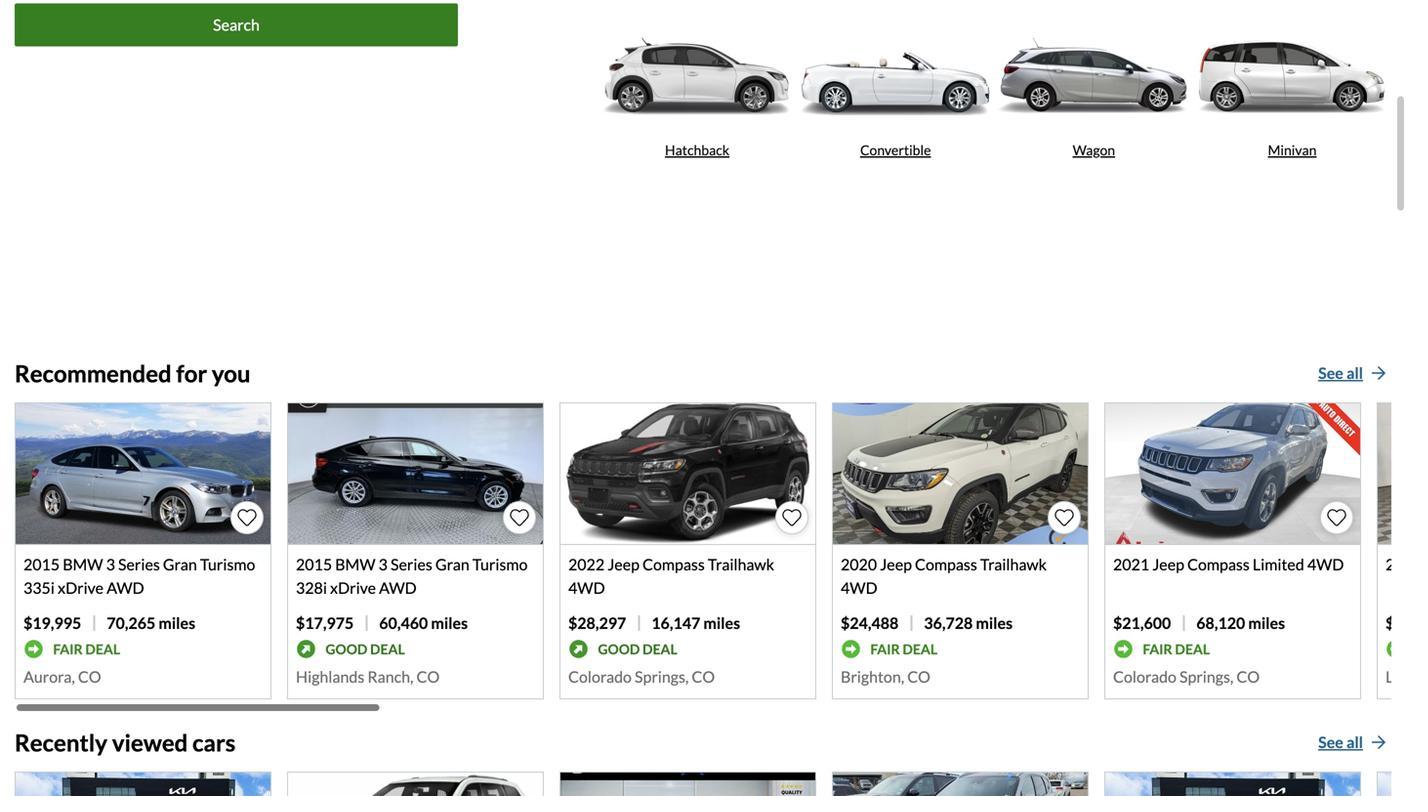Task type: locate. For each thing, give the bounding box(es) containing it.
4wd inside 2022 jeep compass trailhawk 4wd
[[569, 579, 605, 598]]

colorado springs, co down the 68,120
[[1114, 667, 1260, 686]]

miles for 70,265 miles
[[159, 614, 195, 633]]

good for $17,975
[[326, 641, 368, 658]]

0 horizontal spatial colorado
[[569, 667, 632, 686]]

colorado springs, co down 16,147
[[569, 667, 715, 686]]

4wd inside 2020 jeep compass trailhawk 4wd
[[841, 579, 878, 598]]

1 horizontal spatial fair deal
[[871, 641, 938, 658]]

1 2015 from the left
[[23, 555, 60, 574]]

2022 jeep compass trailhawk 4wd image
[[561, 404, 816, 544]]

bmw
[[63, 555, 103, 574], [335, 555, 376, 574]]

2 good from the left
[[598, 641, 640, 658]]

2 xdrive from the left
[[330, 579, 376, 598]]

1 horizontal spatial colorado springs, co
[[1114, 667, 1260, 686]]

1 good deal from the left
[[326, 641, 405, 658]]

1 vertical spatial see all link
[[1314, 729, 1392, 756]]

co for $21,600
[[1237, 667, 1260, 686]]

co for $28,297
[[692, 667, 715, 686]]

see all left see all image
[[1319, 364, 1364, 383]]

bmw up $17,975 in the left bottom of the page
[[335, 555, 376, 574]]

compass
[[643, 555, 705, 574], [915, 555, 978, 574], [1188, 555, 1250, 574]]

1 horizontal spatial bmw
[[335, 555, 376, 574]]

0 horizontal spatial series
[[118, 555, 160, 574]]

5 miles from the left
[[1249, 614, 1286, 633]]

search button
[[15, 4, 458, 47]]

1 horizontal spatial good deal
[[598, 641, 678, 658]]

1 vertical spatial see all
[[1319, 733, 1364, 752]]

1 vertical spatial all
[[1347, 733, 1364, 752]]

gran inside 2015 bmw 3 series gran turismo 328i xdrive awd
[[436, 555, 470, 574]]

deal for 70,265 miles
[[85, 641, 120, 658]]

70,265
[[107, 614, 156, 633]]

good deal
[[326, 641, 405, 658], [598, 641, 678, 658]]

0 horizontal spatial xdrive
[[58, 579, 104, 598]]

2015 inside 2015 bmw 3 series gran turismo 335i xdrive awd
[[23, 555, 60, 574]]

2015 up 335i
[[23, 555, 60, 574]]

4wd down 2020
[[841, 579, 878, 598]]

0 horizontal spatial gran
[[163, 555, 197, 574]]

awd
[[107, 579, 144, 598], [379, 579, 417, 598]]

2 series from the left
[[391, 555, 433, 574]]

1 horizontal spatial good
[[598, 641, 640, 658]]

good for $28,297
[[598, 641, 640, 658]]

1 turismo from the left
[[200, 555, 255, 574]]

brighton,
[[841, 667, 905, 686]]

3 for 60,460 miles
[[379, 555, 388, 574]]

colorado springs, co for 16,147 miles
[[569, 667, 715, 686]]

0 horizontal spatial turismo
[[200, 555, 255, 574]]

2 see all link from the top
[[1314, 729, 1392, 756]]

see all image
[[1372, 366, 1387, 381]]

xdrive for $19,995
[[58, 579, 104, 598]]

co right the aurora, at the bottom
[[78, 667, 101, 686]]

2 fair deal from the left
[[871, 641, 938, 658]]

3 fair deal from the left
[[1143, 641, 1210, 658]]

see all for recently viewed cars
[[1319, 733, 1364, 752]]

see all link
[[1314, 360, 1392, 387], [1314, 729, 1392, 756]]

0 vertical spatial all
[[1347, 364, 1364, 383]]

68,120
[[1197, 614, 1246, 633]]

3 inside 2015 bmw 3 series gran turismo 328i xdrive awd
[[379, 555, 388, 574]]

wagon body style image
[[995, 20, 1194, 132]]

328i
[[296, 579, 327, 598]]

bmw inside 2015 bmw 3 series gran turismo 335i xdrive awd
[[63, 555, 103, 574]]

series
[[118, 555, 160, 574], [391, 555, 433, 574]]

2 trailhawk from the left
[[981, 555, 1047, 574]]

2 springs, from the left
[[1180, 667, 1234, 686]]

2015 up 328i
[[296, 555, 332, 574]]

3 miles from the left
[[704, 614, 741, 633]]

fair up aurora, co
[[53, 641, 83, 658]]

series inside 2015 bmw 3 series gran turismo 328i xdrive awd
[[391, 555, 433, 574]]

2 turismo from the left
[[473, 555, 528, 574]]

bmw for 335i
[[63, 555, 103, 574]]

1 series from the left
[[118, 555, 160, 574]]

springs,
[[635, 667, 689, 686], [1180, 667, 1234, 686]]

1 horizontal spatial trailhawk
[[981, 555, 1047, 574]]

viewed
[[112, 729, 188, 756]]

limited
[[1253, 555, 1305, 574]]

miles right the 68,120
[[1249, 614, 1286, 633]]

0 horizontal spatial bmw
[[63, 555, 103, 574]]

fair up the brighton, co
[[871, 641, 900, 658]]

see all link for recently viewed cars
[[1314, 729, 1392, 756]]

gran for 60,460 miles
[[436, 555, 470, 574]]

awd up 70,265
[[107, 579, 144, 598]]

2024 kia forte lxs fwd image
[[1106, 773, 1361, 796]]

0 horizontal spatial compass
[[643, 555, 705, 574]]

0 vertical spatial see all
[[1319, 364, 1364, 383]]

series up 70,265
[[118, 555, 160, 574]]

0 vertical spatial see all link
[[1314, 360, 1392, 387]]

2 see from the top
[[1319, 733, 1344, 752]]

jeep right 2020
[[880, 555, 912, 574]]

1 horizontal spatial series
[[391, 555, 433, 574]]

compass up the 36,728
[[915, 555, 978, 574]]

1 horizontal spatial awd
[[379, 579, 417, 598]]

fair
[[53, 641, 83, 658], [871, 641, 900, 658], [1143, 641, 1173, 658]]

2 bmw from the left
[[335, 555, 376, 574]]

4wd for 2021 jeep compass limited 4wd
[[1308, 555, 1345, 574]]

4wd
[[1308, 555, 1345, 574], [569, 579, 605, 598], [841, 579, 878, 598]]

turismo
[[200, 555, 255, 574], [473, 555, 528, 574]]

springs, for 16,147
[[635, 667, 689, 686]]

fair down $21,600
[[1143, 641, 1173, 658]]

1 vertical spatial see
[[1319, 733, 1344, 752]]

2015 for 335i
[[23, 555, 60, 574]]

1 horizontal spatial colorado
[[1114, 667, 1177, 686]]

all for recommended for you
[[1347, 364, 1364, 383]]

jeep right the 2021
[[1153, 555, 1185, 574]]

2 miles from the left
[[431, 614, 468, 633]]

3 deal from the left
[[643, 641, 678, 658]]

xdrive
[[58, 579, 104, 598], [330, 579, 376, 598]]

2019 jeep grand cherokee altitude 4wd image
[[288, 773, 543, 796]]

bmw up $19,995 at the left bottom of page
[[63, 555, 103, 574]]

springs, down 16,147
[[635, 667, 689, 686]]

2 horizontal spatial compass
[[1188, 555, 1250, 574]]

2015
[[23, 555, 60, 574], [296, 555, 332, 574]]

0 horizontal spatial colorado springs, co
[[569, 667, 715, 686]]

series inside 2015 bmw 3 series gran turismo 335i xdrive awd
[[118, 555, 160, 574]]

fair deal up the brighton, co
[[871, 641, 938, 658]]

0 horizontal spatial trailhawk
[[708, 555, 775, 574]]

gran up 60,460 miles
[[436, 555, 470, 574]]

1 colorado from the left
[[569, 667, 632, 686]]

2 colorado springs, co from the left
[[1114, 667, 1260, 686]]

miles right the 36,728
[[976, 614, 1013, 633]]

deal down 16,147
[[643, 641, 678, 658]]

70,265 miles
[[107, 614, 195, 633]]

36,728
[[924, 614, 973, 633]]

1 see all from the top
[[1319, 364, 1364, 383]]

good
[[326, 641, 368, 658], [598, 641, 640, 658]]

awd up 60,460
[[379, 579, 417, 598]]

3 up 70,265
[[106, 555, 115, 574]]

good deal up highlands ranch, co
[[326, 641, 405, 658]]

1 awd from the left
[[107, 579, 144, 598]]

minivan body style image
[[1194, 20, 1392, 132]]

4wd right limited on the bottom right of page
[[1308, 555, 1345, 574]]

1 see from the top
[[1319, 364, 1344, 383]]

$23
[[1386, 614, 1407, 633]]

compass up the 68,120
[[1188, 555, 1250, 574]]

1 horizontal spatial xdrive
[[330, 579, 376, 598]]

1 trailhawk from the left
[[708, 555, 775, 574]]

68,120 miles
[[1197, 614, 1286, 633]]

awd for 70,265 miles
[[107, 579, 144, 598]]

2015 bmw 3 series gran turismo 328i xdrive awd image
[[288, 404, 543, 544]]

series up 60,460
[[391, 555, 433, 574]]

1 horizontal spatial compass
[[915, 555, 978, 574]]

1 colorado springs, co from the left
[[569, 667, 715, 686]]

trailhawk up the 16,147 miles
[[708, 555, 775, 574]]

xdrive right 335i
[[58, 579, 104, 598]]

2 horizontal spatial fair
[[1143, 641, 1173, 658]]

0 horizontal spatial 2015
[[23, 555, 60, 574]]

see left see all icon
[[1319, 733, 1344, 752]]

miles
[[159, 614, 195, 633], [431, 614, 468, 633], [704, 614, 741, 633], [976, 614, 1013, 633], [1249, 614, 1286, 633]]

deal
[[85, 641, 120, 658], [370, 641, 405, 658], [643, 641, 678, 658], [903, 641, 938, 658], [1176, 641, 1210, 658]]

good deal down 16,147
[[598, 641, 678, 658]]

1 compass from the left
[[643, 555, 705, 574]]

1 horizontal spatial gran
[[436, 555, 470, 574]]

16,147 miles
[[652, 614, 741, 633]]

1 bmw from the left
[[63, 555, 103, 574]]

1 fair deal from the left
[[53, 641, 120, 658]]

202
[[1386, 555, 1407, 574]]

fair deal
[[53, 641, 120, 658], [871, 641, 938, 658], [1143, 641, 1210, 658]]

1 see all link from the top
[[1314, 360, 1392, 387]]

minivan link
[[1194, 20, 1392, 285]]

co
[[78, 667, 101, 686], [417, 667, 440, 686], [692, 667, 715, 686], [908, 667, 931, 686], [1237, 667, 1260, 686]]

deal down 70,265
[[85, 641, 120, 658]]

jeep
[[608, 555, 640, 574], [880, 555, 912, 574], [1153, 555, 1185, 574]]

0 horizontal spatial awd
[[107, 579, 144, 598]]

1 jeep from the left
[[608, 555, 640, 574]]

colorado
[[569, 667, 632, 686], [1114, 667, 1177, 686]]

2 compass from the left
[[915, 555, 978, 574]]

xdrive inside 2015 bmw 3 series gran turismo 335i xdrive awd
[[58, 579, 104, 598]]

lon
[[1386, 667, 1407, 686]]

trailhawk up 36,728 miles
[[981, 555, 1047, 574]]

2021 jeep compass limited 4wd
[[1114, 555, 1345, 574]]

springs, down the 68,120
[[1180, 667, 1234, 686]]

deal up ranch,
[[370, 641, 405, 658]]

2 2015 from the left
[[296, 555, 332, 574]]

colorado down $28,297
[[569, 667, 632, 686]]

0 horizontal spatial 3
[[106, 555, 115, 574]]

convertible link
[[797, 20, 995, 285]]

good down $28,297
[[598, 641, 640, 658]]

ranch,
[[368, 667, 414, 686]]

fair deal up aurora, co
[[53, 641, 120, 658]]

2 see all from the top
[[1319, 733, 1364, 752]]

2 co from the left
[[417, 667, 440, 686]]

0 horizontal spatial fair
[[53, 641, 83, 658]]

1 good from the left
[[326, 641, 368, 658]]

gran inside 2015 bmw 3 series gran turismo 335i xdrive awd
[[163, 555, 197, 574]]

co down the 68,120 miles
[[1237, 667, 1260, 686]]

3 up 60,460
[[379, 555, 388, 574]]

0 horizontal spatial 4wd
[[569, 579, 605, 598]]

aurora, co
[[23, 667, 101, 686]]

2 good deal from the left
[[598, 641, 678, 658]]

compass inside 2022 jeep compass trailhawk 4wd
[[643, 555, 705, 574]]

all
[[1347, 364, 1364, 383], [1347, 733, 1364, 752]]

1 horizontal spatial 3
[[379, 555, 388, 574]]

0 horizontal spatial fair deal
[[53, 641, 120, 658]]

3 fair from the left
[[1143, 641, 1173, 658]]

jeep right 2022
[[608, 555, 640, 574]]

2 colorado from the left
[[1114, 667, 1177, 686]]

xdrive right 328i
[[330, 579, 376, 598]]

1 horizontal spatial 4wd
[[841, 579, 878, 598]]

wagon link
[[995, 20, 1194, 285]]

turismo for 2015 bmw 3 series gran turismo 328i xdrive awd
[[473, 555, 528, 574]]

minivan
[[1268, 142, 1317, 158]]

deal down the 36,728
[[903, 641, 938, 658]]

$21,600
[[1114, 614, 1172, 633]]

1 horizontal spatial jeep
[[880, 555, 912, 574]]

1 horizontal spatial 2015
[[296, 555, 332, 574]]

2 horizontal spatial 4wd
[[1308, 555, 1345, 574]]

3 co from the left
[[692, 667, 715, 686]]

see all
[[1319, 364, 1364, 383], [1319, 733, 1364, 752]]

2 deal from the left
[[370, 641, 405, 658]]

see
[[1319, 364, 1344, 383], [1319, 733, 1344, 752]]

colorado for $21,600
[[1114, 667, 1177, 686]]

2 horizontal spatial fair deal
[[1143, 641, 1210, 658]]

compass up 16,147
[[643, 555, 705, 574]]

3
[[106, 555, 115, 574], [379, 555, 388, 574]]

see all left see all icon
[[1319, 733, 1364, 752]]

0 vertical spatial see
[[1319, 364, 1344, 383]]

fair deal for $21,600
[[1143, 641, 1210, 658]]

miles right 70,265
[[159, 614, 195, 633]]

bmw inside 2015 bmw 3 series gran turismo 328i xdrive awd
[[335, 555, 376, 574]]

0 horizontal spatial good deal
[[326, 641, 405, 658]]

trailhawk inside 2020 jeep compass trailhawk 4wd
[[981, 555, 1047, 574]]

4 co from the left
[[908, 667, 931, 686]]

2 3 from the left
[[379, 555, 388, 574]]

fair deal down $21,600
[[1143, 641, 1210, 658]]

5 deal from the left
[[1176, 641, 1210, 658]]

co right brighton,
[[908, 667, 931, 686]]

compass inside 2020 jeep compass trailhawk 4wd
[[915, 555, 978, 574]]

xdrive inside 2015 bmw 3 series gran turismo 328i xdrive awd
[[330, 579, 376, 598]]

3 compass from the left
[[1188, 555, 1250, 574]]

1 gran from the left
[[163, 555, 197, 574]]

2 awd from the left
[[379, 579, 417, 598]]

4 deal from the left
[[903, 641, 938, 658]]

trailhawk for 2020 jeep compass trailhawk 4wd
[[981, 555, 1047, 574]]

fair for $24,488
[[871, 641, 900, 658]]

0 horizontal spatial good
[[326, 641, 368, 658]]

2 horizontal spatial jeep
[[1153, 555, 1185, 574]]

turismo inside 2015 bmw 3 series gran turismo 328i xdrive awd
[[473, 555, 528, 574]]

0 horizontal spatial jeep
[[608, 555, 640, 574]]

1 horizontal spatial fair
[[871, 641, 900, 658]]

trailhawk for 2022 jeep compass trailhawk 4wd
[[708, 555, 775, 574]]

all left see all icon
[[1347, 733, 1364, 752]]

turismo inside 2015 bmw 3 series gran turismo 335i xdrive awd
[[200, 555, 255, 574]]

3 jeep from the left
[[1153, 555, 1185, 574]]

gran for 70,265 miles
[[163, 555, 197, 574]]

trailhawk
[[708, 555, 775, 574], [981, 555, 1047, 574]]

3 inside 2015 bmw 3 series gran turismo 335i xdrive awd
[[106, 555, 115, 574]]

1 xdrive from the left
[[58, 579, 104, 598]]

awd inside 2015 bmw 3 series gran turismo 328i xdrive awd
[[379, 579, 417, 598]]

co right ranch,
[[417, 667, 440, 686]]

see left see all image
[[1319, 364, 1344, 383]]

2015 inside 2015 bmw 3 series gran turismo 328i xdrive awd
[[296, 555, 332, 574]]

1 horizontal spatial turismo
[[473, 555, 528, 574]]

awd for 60,460 miles
[[379, 579, 417, 598]]

16,147
[[652, 614, 701, 633]]

4wd down 2022
[[569, 579, 605, 598]]

1 horizontal spatial springs,
[[1180, 667, 1234, 686]]

1 miles from the left
[[159, 614, 195, 633]]

1 springs, from the left
[[635, 667, 689, 686]]

4 miles from the left
[[976, 614, 1013, 633]]

1 deal from the left
[[85, 641, 120, 658]]

1 all from the top
[[1347, 364, 1364, 383]]

2 fair from the left
[[871, 641, 900, 658]]

gran
[[163, 555, 197, 574], [436, 555, 470, 574]]

co down the 16,147 miles
[[692, 667, 715, 686]]

1 fair from the left
[[53, 641, 83, 658]]

2022 hyundai santa fe calligraphy awd image
[[833, 773, 1088, 796]]

1 3 from the left
[[106, 555, 115, 574]]

deal down the 68,120
[[1176, 641, 1210, 658]]

trailhawk inside 2022 jeep compass trailhawk 4wd
[[708, 555, 775, 574]]

miles right 60,460
[[431, 614, 468, 633]]

5 co from the left
[[1237, 667, 1260, 686]]

2 gran from the left
[[436, 555, 470, 574]]

0 horizontal spatial springs,
[[635, 667, 689, 686]]

2 jeep from the left
[[880, 555, 912, 574]]

all left see all image
[[1347, 364, 1364, 383]]

colorado springs, co
[[569, 667, 715, 686], [1114, 667, 1260, 686]]

good up highlands
[[326, 641, 368, 658]]

gran up 70,265 miles
[[163, 555, 197, 574]]

jeep inside 2022 jeep compass trailhawk 4wd
[[608, 555, 640, 574]]

jeep inside 2020 jeep compass trailhawk 4wd
[[880, 555, 912, 574]]

miles right 16,147
[[704, 614, 741, 633]]

2 all from the top
[[1347, 733, 1364, 752]]

awd inside 2015 bmw 3 series gran turismo 335i xdrive awd
[[107, 579, 144, 598]]

see for recommended for you
[[1319, 364, 1344, 383]]

colorado down $21,600
[[1114, 667, 1177, 686]]



Task type: describe. For each thing, give the bounding box(es) containing it.
hatchback link
[[598, 20, 797, 285]]

2020 jeep compass trailhawk 4wd image
[[833, 404, 1088, 544]]

all for recently viewed cars
[[1347, 733, 1364, 752]]

deal for 16,147 miles
[[643, 641, 678, 658]]

60,460 miles
[[379, 614, 468, 633]]

co for $17,975
[[417, 667, 440, 686]]

good deal for springs,
[[598, 641, 678, 658]]

series for 70,265
[[118, 555, 160, 574]]

2015 for 328i
[[296, 555, 332, 574]]

see for recently viewed cars
[[1319, 733, 1344, 752]]

recently
[[15, 729, 108, 756]]

highlands
[[296, 667, 365, 686]]

colorado springs, co for 68,120 miles
[[1114, 667, 1260, 686]]

convertible body style image
[[797, 20, 995, 132]]

2021
[[1114, 555, 1150, 574]]

jeep for 2020
[[880, 555, 912, 574]]

$28,297
[[569, 614, 626, 633]]

335i
[[23, 579, 55, 598]]

2020 jeep compass trailhawk 4wd
[[841, 555, 1047, 598]]

recommended
[[15, 359, 172, 387]]

hatchback
[[665, 142, 730, 158]]

jeep for 2022
[[608, 555, 640, 574]]

miles for 60,460 miles
[[431, 614, 468, 633]]

for
[[176, 359, 207, 387]]

fair for $21,600
[[1143, 641, 1173, 658]]

wagon
[[1073, 142, 1116, 158]]

2022 jeep compass limited 4wd image
[[16, 773, 271, 796]]

fair for $19,995
[[53, 641, 83, 658]]

highlands ranch, co
[[296, 667, 440, 686]]

recently viewed cars
[[15, 729, 236, 756]]

good deal for ranch,
[[326, 641, 405, 658]]

miles for 36,728 miles
[[976, 614, 1013, 633]]

$17,975
[[296, 614, 354, 633]]

$19,995
[[23, 614, 81, 633]]

turismo for 2015 bmw 3 series gran turismo 335i xdrive awd
[[200, 555, 255, 574]]

2022
[[569, 555, 605, 574]]

2021 jeep compass limited 4wd image
[[1106, 404, 1361, 544]]

compass for 16,147 miles
[[643, 555, 705, 574]]

deal for 36,728 miles
[[903, 641, 938, 658]]

colorado for $28,297
[[569, 667, 632, 686]]

search
[[213, 15, 260, 34]]

2020
[[841, 555, 877, 574]]

brighton, co
[[841, 667, 931, 686]]

convertible
[[861, 142, 931, 158]]

deal for 68,120 miles
[[1176, 641, 1210, 658]]

aurora,
[[23, 667, 75, 686]]

fair deal for $19,995
[[53, 641, 120, 658]]

recommended for you
[[15, 359, 251, 387]]

4wd for 2022 jeep compass trailhawk 4wd
[[569, 579, 605, 598]]

jeep for 2021
[[1153, 555, 1185, 574]]

miles for 68,120 miles
[[1249, 614, 1286, 633]]

3 for 70,265 miles
[[106, 555, 115, 574]]

deal for 60,460 miles
[[370, 641, 405, 658]]

hatchback body style image
[[598, 20, 797, 132]]

see all for recommended for you
[[1319, 364, 1364, 383]]

see all image
[[1372, 735, 1387, 750]]

2015 bmw 3 series gran turismo 328i xdrive awd
[[296, 555, 528, 598]]

cars
[[192, 729, 236, 756]]

1 co from the left
[[78, 667, 101, 686]]

see all link for recommended for you
[[1314, 360, 1392, 387]]

compass for 68,120 miles
[[1188, 555, 1250, 574]]

springs, for 68,120
[[1180, 667, 1234, 686]]

36,728 miles
[[924, 614, 1013, 633]]

2022 jeep compass trailhawk 4wd
[[569, 555, 775, 598]]

miles for 16,147 miles
[[704, 614, 741, 633]]

4wd for 2020 jeep compass trailhawk 4wd
[[841, 579, 878, 598]]

series for 60,460
[[391, 555, 433, 574]]

2015 bmw 3 series gran turismo 335i xdrive awd image
[[16, 404, 271, 544]]

$24,488
[[841, 614, 899, 633]]

2015 bmw 3 series gran turismo 335i xdrive awd
[[23, 555, 255, 598]]

bmw for 328i
[[335, 555, 376, 574]]

you
[[212, 359, 251, 387]]

2021 jeep compass latitude 4wd image
[[1378, 404, 1407, 544]]

xdrive for $17,975
[[330, 579, 376, 598]]

compass for 36,728 miles
[[915, 555, 978, 574]]

60,460
[[379, 614, 428, 633]]

2020 kia forte gt line fwd image
[[1378, 773, 1407, 796]]

2016 bmw 3 series gran turismo 328i xdrive awd image
[[561, 773, 816, 796]]

fair deal for $24,488
[[871, 641, 938, 658]]



Task type: vqa. For each thing, say whether or not it's contained in the screenshot.


